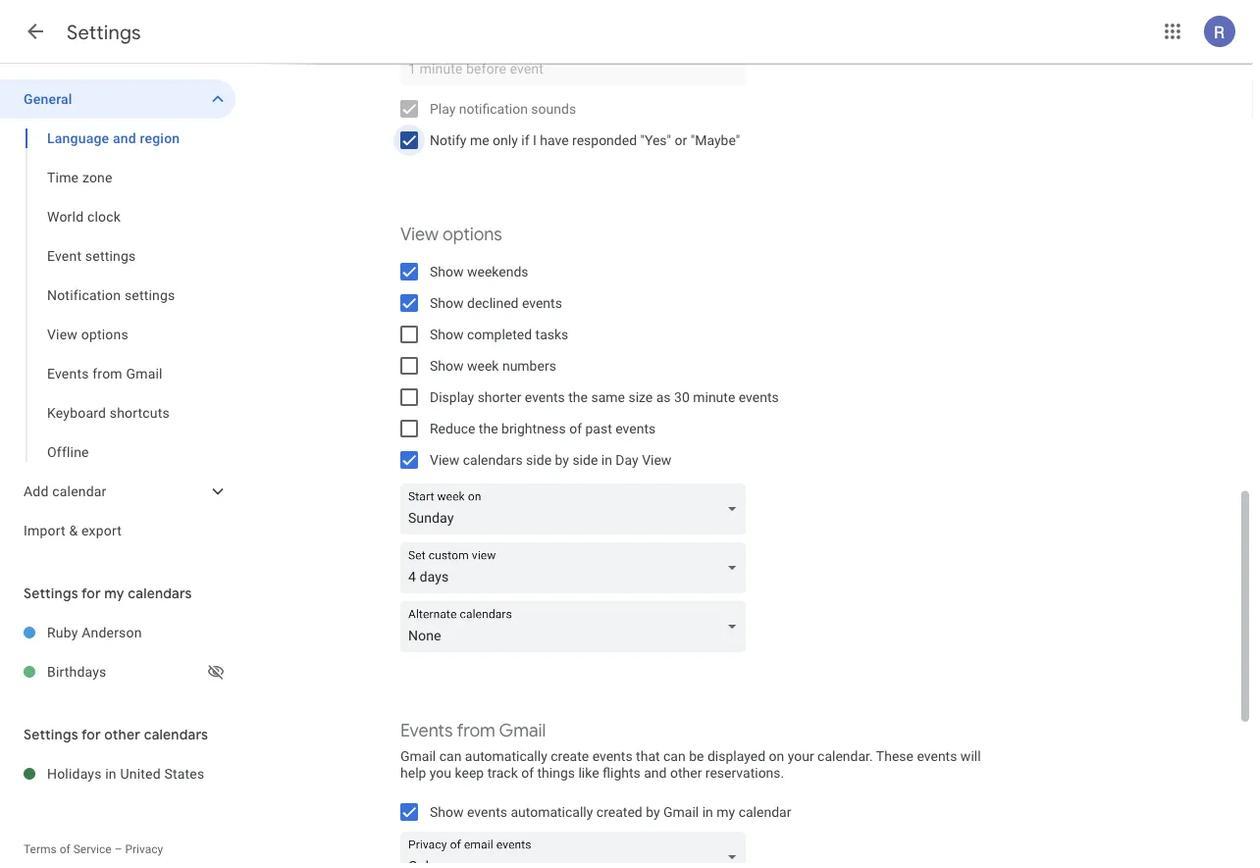 Task type: describe. For each thing, give the bounding box(es) containing it.
holidays
[[47, 766, 102, 782]]

event
[[47, 248, 82, 264]]

like
[[578, 765, 599, 781]]

0 vertical spatial calendar
[[52, 483, 106, 499]]

gmail left keep
[[400, 749, 436, 765]]

and inside events from gmail gmail can automatically create events that can be displayed on your calendar. these events will help you keep track of things like flights and other reservations.
[[644, 765, 667, 781]]

play notification sounds
[[430, 101, 576, 117]]

30
[[674, 389, 690, 405]]

day
[[616, 452, 639, 468]]

on
[[769, 749, 784, 765]]

settings heading
[[67, 20, 141, 45]]

flights
[[603, 765, 641, 781]]

keyboard shortcuts
[[47, 405, 170, 421]]

offline
[[47, 444, 89, 460]]

reservations.
[[705, 765, 784, 781]]

privacy
[[125, 843, 163, 857]]

events left the that
[[592, 749, 633, 765]]

2 horizontal spatial of
[[569, 420, 582, 437]]

gmail inside group
[[126, 366, 163, 382]]

create
[[551, 749, 589, 765]]

as
[[656, 389, 671, 405]]

0 vertical spatial the
[[568, 389, 588, 405]]

show weekends
[[430, 263, 528, 280]]

birthdays
[[47, 664, 107, 680]]

settings for other calendars
[[24, 726, 208, 744]]

display shorter events the same size as 30 minute events
[[430, 389, 779, 405]]

or
[[675, 132, 687, 148]]

you
[[430, 765, 451, 781]]

2 can from the left
[[663, 749, 686, 765]]

show for show declined events
[[430, 295, 464, 311]]

your
[[788, 749, 814, 765]]

calendar.
[[818, 749, 873, 765]]

notification
[[459, 101, 528, 117]]

&
[[69, 523, 78, 539]]

same
[[591, 389, 625, 405]]

for for other
[[81, 726, 101, 744]]

created
[[596, 804, 642, 820]]

–
[[114, 843, 122, 857]]

add calendar
[[24, 483, 106, 499]]

general
[[24, 91, 72, 107]]

import
[[24, 523, 66, 539]]

show declined events
[[430, 295, 562, 311]]

calendars for settings for my calendars
[[128, 585, 192, 603]]

zone
[[82, 169, 113, 185]]

play
[[430, 101, 456, 117]]

help
[[400, 765, 426, 781]]

these
[[876, 749, 914, 765]]

events left "will"
[[917, 749, 957, 765]]

service
[[73, 843, 112, 857]]

2 horizontal spatial in
[[702, 804, 713, 820]]

declined
[[467, 295, 519, 311]]

time
[[47, 169, 79, 185]]

from for events from gmail gmail can automatically create events that can be displayed on your calendar. these events will help you keep track of things like flights and other reservations.
[[457, 720, 495, 742]]

calendars for settings for other calendars
[[144, 726, 208, 744]]

ruby
[[47, 625, 78, 641]]

region
[[140, 130, 180, 146]]

holidays in united states
[[47, 766, 204, 782]]

0 horizontal spatial other
[[104, 726, 141, 744]]

notification
[[47, 287, 121, 303]]

0 vertical spatial by
[[555, 452, 569, 468]]

show completed tasks
[[430, 326, 568, 342]]

time zone
[[47, 169, 113, 185]]

anderson
[[82, 625, 142, 641]]

0 horizontal spatial view options
[[47, 326, 128, 342]]

0 vertical spatial calendars
[[463, 452, 523, 468]]

will
[[961, 749, 981, 765]]

export
[[81, 523, 122, 539]]

events up tasks
[[522, 295, 562, 311]]

add
[[24, 483, 49, 499]]

general tree item
[[0, 79, 236, 119]]

displayed
[[707, 749, 765, 765]]

i
[[533, 132, 537, 148]]

birthdays tree item
[[0, 653, 236, 692]]

notify me only if i have responded "yes" or "maybe"
[[430, 132, 740, 148]]

shortcuts
[[110, 405, 170, 421]]

only
[[493, 132, 518, 148]]

view down reduce
[[430, 452, 459, 468]]

show events automatically created by gmail in my calendar
[[430, 804, 791, 820]]

2 vertical spatial of
[[60, 843, 70, 857]]

weekends
[[467, 263, 528, 280]]

events up reduce the brightness of past events
[[525, 389, 565, 405]]

events from gmail
[[47, 366, 163, 382]]

numbers
[[502, 358, 556, 374]]

events for events from gmail gmail can automatically create events that can be displayed on your calendar. these events will help you keep track of things like flights and other reservations.
[[400, 720, 453, 742]]

notification settings
[[47, 287, 175, 303]]

be
[[689, 749, 704, 765]]

import & export
[[24, 523, 122, 539]]

have
[[540, 132, 569, 148]]

of inside events from gmail gmail can automatically create events that can be displayed on your calendar. these events will help you keep track of things like flights and other reservations.
[[521, 765, 534, 781]]

1 can from the left
[[439, 749, 462, 765]]

view inside tree
[[47, 326, 78, 342]]



Task type: locate. For each thing, give the bounding box(es) containing it.
0 vertical spatial settings
[[85, 248, 136, 264]]

in left united
[[105, 766, 117, 782]]

0 horizontal spatial options
[[81, 326, 128, 342]]

and
[[113, 130, 136, 146], [644, 765, 667, 781]]

calendars down reduce
[[463, 452, 523, 468]]

ruby anderson tree item
[[0, 613, 236, 653]]

in down 'reservations.'
[[702, 804, 713, 820]]

0 horizontal spatial from
[[93, 366, 122, 382]]

of
[[569, 420, 582, 437], [521, 765, 534, 781], [60, 843, 70, 857]]

1 vertical spatial events
[[400, 720, 453, 742]]

4 show from the top
[[430, 358, 464, 374]]

past
[[585, 420, 612, 437]]

options up the "show weekends"
[[443, 223, 502, 246]]

view options up the "show weekends"
[[400, 223, 502, 246]]

0 vertical spatial of
[[569, 420, 582, 437]]

1 vertical spatial the
[[479, 420, 498, 437]]

things
[[537, 765, 575, 781]]

automatically inside events from gmail gmail can automatically create events that can be displayed on your calendar. these events will help you keep track of things like flights and other reservations.
[[465, 749, 547, 765]]

from for events from gmail
[[93, 366, 122, 382]]

holidays in united states tree item
[[0, 755, 236, 794]]

view calendars side by side in day view
[[430, 452, 672, 468]]

options up events from gmail on the left of the page
[[81, 326, 128, 342]]

calendars up ruby anderson tree item
[[128, 585, 192, 603]]

0 vertical spatial settings
[[67, 20, 141, 45]]

view options
[[400, 223, 502, 246], [47, 326, 128, 342]]

of right terms
[[60, 843, 70, 857]]

if
[[521, 132, 529, 148]]

0 horizontal spatial the
[[479, 420, 498, 437]]

1 vertical spatial and
[[644, 765, 667, 781]]

brightness
[[501, 420, 566, 437]]

from up keyboard shortcuts
[[93, 366, 122, 382]]

1 vertical spatial for
[[81, 726, 101, 744]]

show for show events automatically created by gmail in my calendar
[[430, 804, 464, 820]]

None field
[[400, 484, 754, 535], [400, 543, 754, 594], [400, 602, 754, 653], [400, 832, 754, 865], [400, 484, 754, 535], [400, 543, 754, 594], [400, 602, 754, 653], [400, 832, 754, 865]]

event settings
[[47, 248, 136, 264]]

side down past
[[572, 452, 598, 468]]

from up keep
[[457, 720, 495, 742]]

1 vertical spatial in
[[105, 766, 117, 782]]

1 show from the top
[[430, 263, 464, 280]]

week
[[467, 358, 499, 374]]

gmail up shortcuts
[[126, 366, 163, 382]]

can
[[439, 749, 462, 765], [663, 749, 686, 765]]

settings for notification settings
[[125, 287, 175, 303]]

1 vertical spatial settings
[[125, 287, 175, 303]]

of left past
[[569, 420, 582, 437]]

united
[[120, 766, 161, 782]]

other inside events from gmail gmail can automatically create events that can be displayed on your calendar. these events will help you keep track of things like flights and other reservations.
[[670, 765, 702, 781]]

settings right notification on the top
[[125, 287, 175, 303]]

the left the same
[[568, 389, 588, 405]]

0 horizontal spatial and
[[113, 130, 136, 146]]

0 horizontal spatial calendar
[[52, 483, 106, 499]]

3 show from the top
[[430, 326, 464, 342]]

show up display at top
[[430, 358, 464, 374]]

1 horizontal spatial from
[[457, 720, 495, 742]]

show down the you
[[430, 804, 464, 820]]

1 horizontal spatial the
[[568, 389, 588, 405]]

1 vertical spatial other
[[670, 765, 702, 781]]

0 vertical spatial view options
[[400, 223, 502, 246]]

terms of service link
[[24, 843, 112, 857]]

gmail
[[126, 366, 163, 382], [499, 720, 546, 742], [400, 749, 436, 765], [663, 804, 699, 820]]

show week numbers
[[430, 358, 556, 374]]

terms
[[24, 843, 57, 857]]

events for events from gmail
[[47, 366, 89, 382]]

can left "be"
[[663, 749, 686, 765]]

shorter
[[478, 389, 521, 405]]

1 horizontal spatial options
[[443, 223, 502, 246]]

holidays in united states link
[[47, 755, 236, 794]]

2 for from the top
[[81, 726, 101, 744]]

settings for event settings
[[85, 248, 136, 264]]

gmail down "be"
[[663, 804, 699, 820]]

2 vertical spatial in
[[702, 804, 713, 820]]

0 vertical spatial in
[[601, 452, 612, 468]]

0 vertical spatial events
[[47, 366, 89, 382]]

0 vertical spatial automatically
[[465, 749, 547, 765]]

settings up holidays
[[24, 726, 78, 744]]

0 horizontal spatial in
[[105, 766, 117, 782]]

show for show week numbers
[[430, 358, 464, 374]]

view down notification on the top
[[47, 326, 78, 342]]

settings
[[85, 248, 136, 264], [125, 287, 175, 303]]

birthdays link
[[47, 653, 204, 692]]

0 horizontal spatial by
[[555, 452, 569, 468]]

in
[[601, 452, 612, 468], [105, 766, 117, 782], [702, 804, 713, 820]]

states
[[164, 766, 204, 782]]

from inside events from gmail gmail can automatically create events that can be displayed on your calendar. these events will help you keep track of things like flights and other reservations.
[[457, 720, 495, 742]]

side
[[526, 452, 552, 468], [572, 452, 598, 468]]

1 horizontal spatial calendar
[[739, 804, 791, 820]]

language and region
[[47, 130, 180, 146]]

0 vertical spatial and
[[113, 130, 136, 146]]

settings for settings for my calendars
[[24, 585, 78, 603]]

1 horizontal spatial by
[[646, 804, 660, 820]]

reduce
[[430, 420, 475, 437]]

tree
[[0, 79, 236, 551]]

the
[[568, 389, 588, 405], [479, 420, 498, 437]]

responded
[[572, 132, 637, 148]]

0 horizontal spatial side
[[526, 452, 552, 468]]

options inside tree
[[81, 326, 128, 342]]

track
[[487, 765, 518, 781]]

and right flights
[[644, 765, 667, 781]]

of right track
[[521, 765, 534, 781]]

show for show weekends
[[430, 263, 464, 280]]

0 horizontal spatial can
[[439, 749, 462, 765]]

world
[[47, 209, 84, 225]]

show left completed on the left of page
[[430, 326, 464, 342]]

events from gmail gmail can automatically create events that can be displayed on your calendar. these events will help you keep track of things like flights and other reservations.
[[400, 720, 981, 781]]

automatically left create
[[465, 749, 547, 765]]

reduce the brightness of past events
[[430, 420, 656, 437]]

settings up notification settings
[[85, 248, 136, 264]]

calendars up states
[[144, 726, 208, 744]]

other up holidays in united states
[[104, 726, 141, 744]]

in left day
[[601, 452, 612, 468]]

view
[[400, 223, 439, 246], [47, 326, 78, 342], [430, 452, 459, 468], [642, 452, 672, 468]]

automatically down the things
[[511, 804, 593, 820]]

show left weekends
[[430, 263, 464, 280]]

and left region
[[113, 130, 136, 146]]

5 show from the top
[[430, 804, 464, 820]]

completed
[[467, 326, 532, 342]]

1 vertical spatial calendar
[[739, 804, 791, 820]]

other right the that
[[670, 765, 702, 781]]

events
[[522, 295, 562, 311], [525, 389, 565, 405], [739, 389, 779, 405], [616, 420, 656, 437], [592, 749, 633, 765], [917, 749, 957, 765], [467, 804, 507, 820]]

1 vertical spatial automatically
[[511, 804, 593, 820]]

0 vertical spatial other
[[104, 726, 141, 744]]

for
[[81, 585, 101, 603], [81, 726, 101, 744]]

keyboard
[[47, 405, 106, 421]]

language
[[47, 130, 109, 146]]

terms of service – privacy
[[24, 843, 163, 857]]

show down the "show weekends"
[[430, 295, 464, 311]]

go back image
[[24, 20, 47, 43]]

keep
[[455, 765, 484, 781]]

view options down notification on the top
[[47, 326, 128, 342]]

me
[[470, 132, 489, 148]]

my
[[104, 585, 124, 603], [717, 804, 735, 820]]

can right the help
[[439, 749, 462, 765]]

"yes"
[[640, 132, 671, 148]]

that
[[636, 749, 660, 765]]

events right minute
[[739, 389, 779, 405]]

1 side from the left
[[526, 452, 552, 468]]

by
[[555, 452, 569, 468], [646, 804, 660, 820]]

1 vertical spatial calendars
[[128, 585, 192, 603]]

1 vertical spatial options
[[81, 326, 128, 342]]

settings up general tree item
[[67, 20, 141, 45]]

events down size
[[616, 420, 656, 437]]

calendar
[[52, 483, 106, 499], [739, 804, 791, 820]]

events up the help
[[400, 720, 453, 742]]

options
[[443, 223, 502, 246], [81, 326, 128, 342]]

0 horizontal spatial events
[[47, 366, 89, 382]]

gmail up track
[[499, 720, 546, 742]]

group containing language and region
[[0, 119, 236, 472]]

tree containing general
[[0, 79, 236, 551]]

1 horizontal spatial and
[[644, 765, 667, 781]]

automatically
[[465, 749, 547, 765], [511, 804, 593, 820]]

1 vertical spatial by
[[646, 804, 660, 820]]

0 horizontal spatial my
[[104, 585, 124, 603]]

tasks
[[535, 326, 568, 342]]

notify
[[430, 132, 467, 148]]

for up holidays
[[81, 726, 101, 744]]

0 vertical spatial options
[[443, 223, 502, 246]]

ruby anderson
[[47, 625, 142, 641]]

show
[[430, 263, 464, 280], [430, 295, 464, 311], [430, 326, 464, 342], [430, 358, 464, 374], [430, 804, 464, 820]]

1 horizontal spatial can
[[663, 749, 686, 765]]

0 vertical spatial for
[[81, 585, 101, 603]]

view up the "show weekends"
[[400, 223, 439, 246]]

1 vertical spatial settings
[[24, 585, 78, 603]]

by down reduce the brightness of past events
[[555, 452, 569, 468]]

settings up ruby on the left of page
[[24, 585, 78, 603]]

group
[[0, 119, 236, 472]]

other
[[104, 726, 141, 744], [670, 765, 702, 781]]

size
[[628, 389, 653, 405]]

view right day
[[642, 452, 672, 468]]

world clock
[[47, 209, 121, 225]]

1 horizontal spatial view options
[[400, 223, 502, 246]]

side down reduce the brightness of past events
[[526, 452, 552, 468]]

by right the created
[[646, 804, 660, 820]]

1 vertical spatial of
[[521, 765, 534, 781]]

events up 'keyboard'
[[47, 366, 89, 382]]

my up the anderson
[[104, 585, 124, 603]]

in inside tree item
[[105, 766, 117, 782]]

settings for my calendars
[[24, 585, 192, 603]]

calendar up the &
[[52, 483, 106, 499]]

settings for my calendars tree
[[0, 613, 236, 692]]

1 horizontal spatial events
[[400, 720, 453, 742]]

calendar down 'reservations.'
[[739, 804, 791, 820]]

events
[[47, 366, 89, 382], [400, 720, 453, 742]]

0 vertical spatial my
[[104, 585, 124, 603]]

sounds
[[531, 101, 576, 117]]

1 horizontal spatial my
[[717, 804, 735, 820]]

show for show completed tasks
[[430, 326, 464, 342]]

for for my
[[81, 585, 101, 603]]

settings for settings
[[67, 20, 141, 45]]

minute
[[693, 389, 735, 405]]

2 side from the left
[[572, 452, 598, 468]]

events inside events from gmail gmail can automatically create events that can be displayed on your calendar. these events will help you keep track of things like flights and other reservations.
[[400, 720, 453, 742]]

settings
[[67, 20, 141, 45], [24, 585, 78, 603], [24, 726, 78, 744]]

1 vertical spatial my
[[717, 804, 735, 820]]

1 horizontal spatial other
[[670, 765, 702, 781]]

1 for from the top
[[81, 585, 101, 603]]

2 vertical spatial calendars
[[144, 726, 208, 744]]

2 vertical spatial settings
[[24, 726, 78, 744]]

"maybe"
[[691, 132, 740, 148]]

1 vertical spatial view options
[[47, 326, 128, 342]]

1 horizontal spatial in
[[601, 452, 612, 468]]

events down track
[[467, 804, 507, 820]]

my down 'reservations.'
[[717, 804, 735, 820]]

the down shorter
[[479, 420, 498, 437]]

settings for settings for other calendars
[[24, 726, 78, 744]]

privacy link
[[125, 843, 163, 857]]

0 vertical spatial from
[[93, 366, 122, 382]]

for up ruby anderson
[[81, 585, 101, 603]]

2 show from the top
[[430, 295, 464, 311]]

display
[[430, 389, 474, 405]]

0 horizontal spatial of
[[60, 843, 70, 857]]

1 horizontal spatial side
[[572, 452, 598, 468]]

1 vertical spatial from
[[457, 720, 495, 742]]

1 horizontal spatial of
[[521, 765, 534, 781]]

clock
[[87, 209, 121, 225]]



Task type: vqa. For each thing, say whether or not it's contained in the screenshot.
Holidays in United States link
yes



